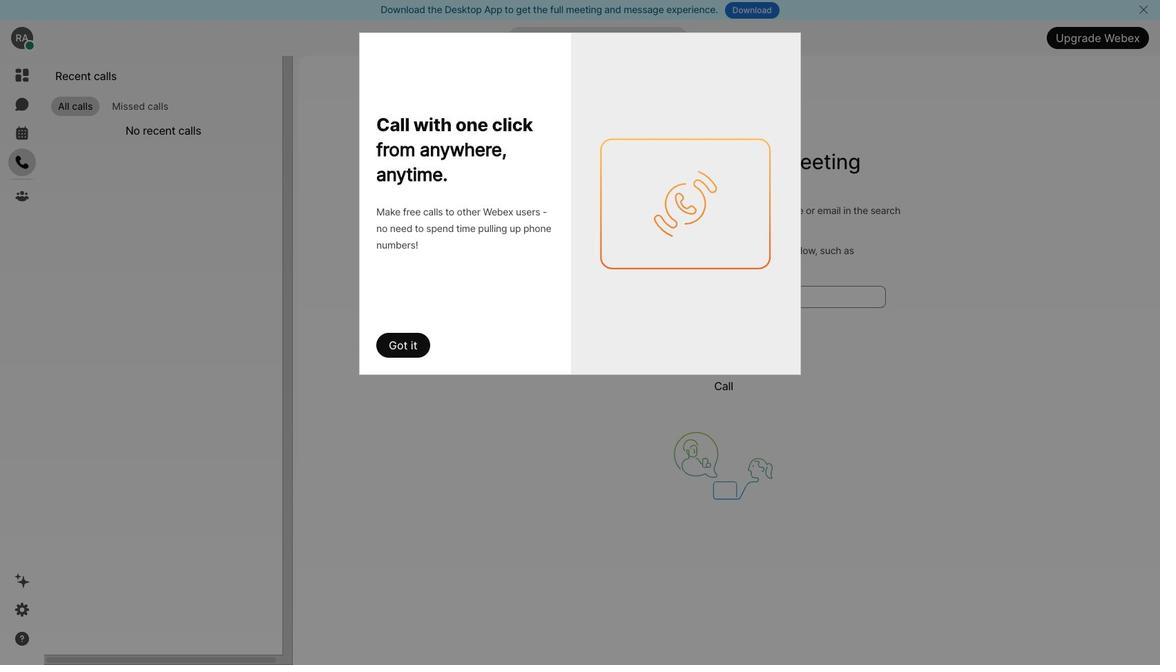 Task type: describe. For each thing, give the bounding box(es) containing it.
cancel_16 image
[[1138, 4, 1149, 15]]

search_18 image
[[558, 291, 570, 303]]



Task type: vqa. For each thing, say whether or not it's contained in the screenshot.
second list item from the bottom of the page
no



Task type: locate. For each thing, give the bounding box(es) containing it.
dialog
[[359, 32, 801, 633]]

navigation
[[0, 56, 44, 665]]

webex tab list
[[8, 61, 36, 210]]

tab list
[[48, 97, 287, 118]]



